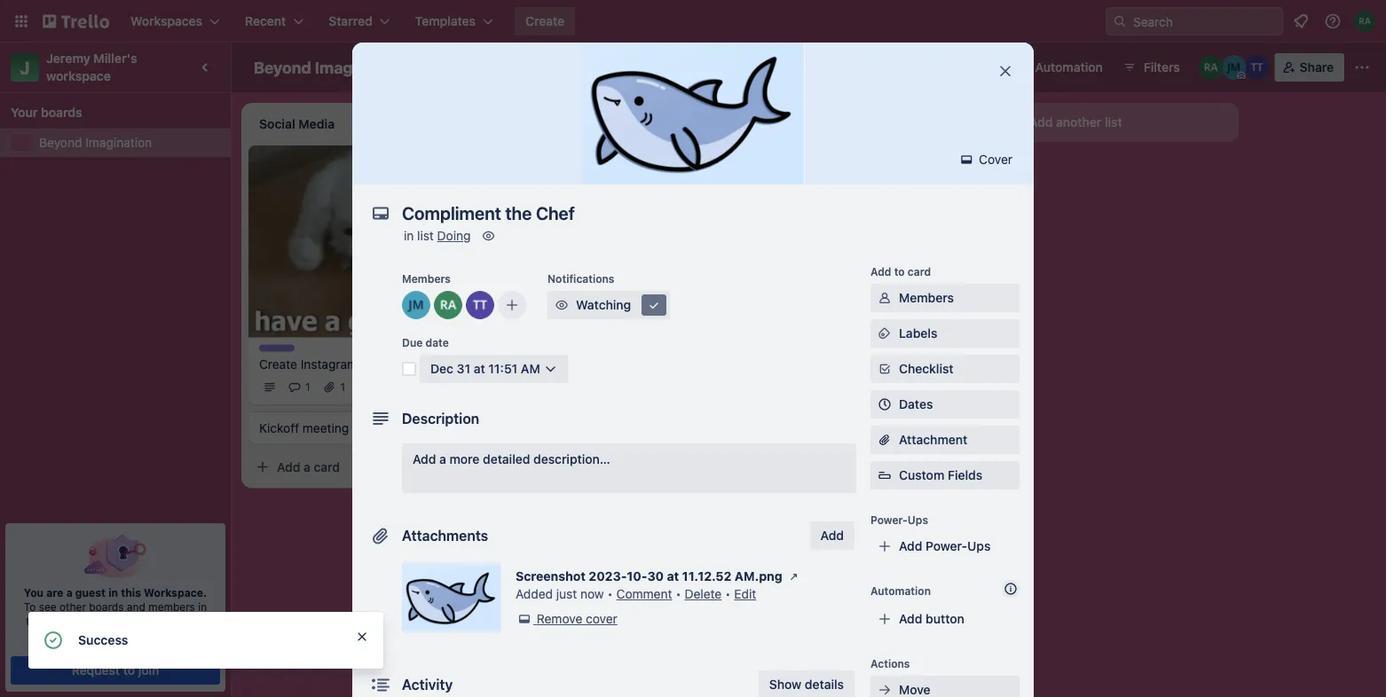 Task type: describe. For each thing, give the bounding box(es) containing it.
an
[[109, 615, 121, 628]]

to for join
[[123, 664, 135, 678]]

chef
[[606, 354, 633, 368]]

in list doing
[[404, 229, 471, 243]]

visible
[[550, 60, 588, 75]]

0 notifications image
[[1291, 11, 1312, 32]]

activity
[[402, 677, 453, 694]]

detailed
[[483, 452, 531, 467]]

show details link
[[759, 671, 855, 698]]

guest
[[75, 587, 106, 599]]

instagram
[[301, 357, 358, 372]]

screenshot 2023-10-30 at 11.12.52 am.png
[[516, 570, 783, 584]]

0 horizontal spatial members
[[402, 273, 451, 285]]

to
[[24, 601, 36, 614]]

see
[[39, 601, 57, 614]]

2 1 from the left
[[341, 381, 346, 394]]

1 1 from the left
[[305, 381, 310, 394]]

automation inside automation button
[[1036, 60, 1103, 75]]

2 vertical spatial power-
[[926, 539, 968, 554]]

31 for dec 31 at 11:51 am
[[457, 362, 471, 376]]

meeting
[[303, 421, 349, 435]]

sm image for watching
[[553, 297, 571, 314]]

2023-
[[589, 570, 627, 584]]

power-ups inside button
[[932, 60, 997, 75]]

doing
[[437, 229, 471, 243]]

due date
[[402, 337, 449, 349]]

dec for dec 31
[[533, 378, 553, 390]]

1 vertical spatial power-
[[871, 514, 908, 527]]

dec 31 at 11:51 am
[[431, 362, 541, 376]]

screenshot
[[516, 570, 586, 584]]

add
[[186, 615, 205, 628]]

delete link
[[685, 587, 722, 602]]

comment
[[617, 587, 673, 602]]

the
[[584, 354, 603, 368]]

list inside button
[[1105, 115, 1123, 130]]

sm image inside members link
[[876, 289, 894, 307]]

create instagram link
[[259, 356, 465, 373]]

custom fields button
[[871, 467, 1020, 485]]

add a more detailed description…
[[413, 452, 611, 467]]

due
[[402, 337, 423, 349]]

dec 31
[[533, 378, 567, 390]]

dismiss flag image
[[355, 630, 369, 645]]

1 vertical spatial card
[[908, 265, 932, 278]]

1 vertical spatial beyond
[[39, 135, 82, 150]]

sm image inside watching button
[[646, 297, 663, 314]]

0 vertical spatial this
[[121, 587, 141, 599]]

add a more detailed description… link
[[402, 444, 857, 494]]

must
[[158, 615, 183, 628]]

share button
[[1276, 53, 1345, 82]]

0 horizontal spatial automation
[[871, 585, 931, 598]]

board link
[[602, 53, 678, 82]]

admin
[[124, 615, 155, 628]]

delete
[[685, 587, 722, 602]]

1 vertical spatial terry turtle (terryturtle) image
[[650, 374, 671, 395]]

1 horizontal spatial members
[[899, 291, 954, 305]]

thinking
[[511, 165, 561, 179]]

11:51
[[489, 362, 518, 376]]

another
[[1057, 115, 1102, 130]]

watching
[[576, 298, 632, 313]]

filters button
[[1118, 53, 1186, 82]]

0 horizontal spatial card
[[314, 460, 340, 475]]

thinking link
[[511, 163, 717, 181]]

dec for dec 31 at 11:51 am
[[431, 362, 454, 376]]

power-ups button
[[896, 53, 1007, 82]]

member.
[[145, 630, 189, 642]]

details
[[805, 678, 844, 693]]

button
[[926, 612, 965, 627]]

create from template… image
[[455, 460, 469, 475]]

back to home image
[[43, 7, 109, 36]]

remove cover link
[[516, 611, 618, 629]]

am.png
[[735, 570, 783, 584]]

ups inside button
[[973, 60, 997, 75]]

Mark due date as complete checkbox
[[402, 362, 416, 376]]

workspace
[[46, 69, 111, 83]]

customize views image
[[687, 59, 704, 76]]

request
[[72, 664, 120, 678]]

boards inside the you are a guest in this workspace. to see other boards and members in this workspace, an admin must add you as a workspace member.
[[89, 601, 124, 614]]

0 horizontal spatial beyond imagination
[[39, 135, 152, 150]]

create button
[[515, 7, 576, 36]]

more
[[450, 452, 480, 467]]

actions
[[871, 658, 911, 670]]

success
[[78, 634, 128, 648]]

create instagram
[[259, 357, 358, 372]]

jeremy miller (jeremymiller198) image
[[402, 291, 431, 320]]

request to join button
[[11, 657, 220, 685]]

notifications
[[548, 273, 615, 285]]

sm image right doing link
[[480, 227, 498, 245]]

show
[[770, 678, 802, 693]]

custom fields
[[899, 468, 983, 483]]

0 horizontal spatial boards
[[41, 105, 82, 120]]

custom
[[899, 468, 945, 483]]

compliment the chef link
[[511, 352, 717, 370]]

10-
[[627, 570, 648, 584]]

your
[[11, 105, 38, 120]]

you
[[42, 630, 60, 642]]

date
[[426, 337, 449, 349]]

edit link
[[735, 587, 757, 602]]

dec 31 at 11:51 am button
[[420, 355, 569, 384]]

beyond imagination inside board name text field
[[254, 58, 405, 77]]

workspace.
[[144, 587, 207, 599]]

1 horizontal spatial in
[[198, 601, 207, 614]]

share
[[1301, 60, 1335, 75]]

add another list
[[1030, 115, 1123, 130]]

add power-ups link
[[871, 533, 1020, 561]]

other
[[60, 601, 86, 614]]

board
[[632, 60, 667, 75]]

1 vertical spatial in
[[108, 587, 118, 599]]

to for card
[[895, 265, 905, 278]]

at inside button
[[474, 362, 485, 376]]

request to join
[[72, 664, 159, 678]]

workspace visible button
[[450, 53, 599, 82]]

workspace visible
[[482, 60, 588, 75]]

am
[[521, 362, 541, 376]]

workspace inside the you are a guest in this workspace. to see other boards and members in this workspace, an admin must add you as a workspace member.
[[86, 630, 142, 642]]

add a card button for create from template… image
[[249, 453, 448, 482]]

added
[[516, 587, 553, 602]]

remove cover
[[537, 612, 618, 627]]

just
[[557, 587, 577, 602]]

create for create instagram
[[259, 357, 297, 372]]

Board name text field
[[245, 53, 414, 82]]

1 vertical spatial add a card
[[277, 460, 340, 475]]

automation button
[[1011, 53, 1114, 82]]

jeremy
[[46, 51, 90, 66]]

sm image for remove cover
[[516, 611, 534, 629]]

members link
[[871, 284, 1020, 313]]

now
[[581, 587, 604, 602]]



Task type: locate. For each thing, give the bounding box(es) containing it.
create from template… image
[[959, 162, 973, 176]]

members
[[148, 601, 195, 614]]

dec inside option
[[533, 378, 553, 390]]

description
[[402, 411, 480, 428]]

kickoff
[[259, 421, 299, 435]]

2 vertical spatial in
[[198, 601, 207, 614]]

beyond inside board name text field
[[254, 58, 311, 77]]

members up labels
[[899, 291, 954, 305]]

2 vertical spatial card
[[314, 460, 340, 475]]

0 horizontal spatial power-ups
[[871, 514, 929, 527]]

compliment
[[511, 354, 581, 368]]

dec inside button
[[431, 362, 454, 376]]

0 vertical spatial boards
[[41, 105, 82, 120]]

dec
[[431, 362, 454, 376], [533, 378, 553, 390]]

sm image right power-ups button
[[1011, 53, 1036, 78]]

1 vertical spatial jeremy miller (jeremymiller198) image
[[675, 374, 696, 395]]

checklist
[[899, 362, 954, 376]]

add button
[[810, 522, 855, 551]]

dates
[[899, 397, 934, 412]]

show menu image
[[1354, 59, 1372, 76]]

remove
[[537, 612, 583, 627]]

0 vertical spatial terry turtle (terryturtle) image
[[466, 291, 495, 320]]

labels link
[[871, 320, 1020, 348]]

0 horizontal spatial 1
[[305, 381, 310, 394]]

at
[[474, 362, 485, 376], [667, 570, 679, 584]]

add button
[[899, 612, 965, 627]]

add a card button for create from template… icon
[[753, 155, 952, 183]]

jeremy miller (jeremymiller198) image
[[1222, 55, 1247, 80], [675, 374, 696, 395]]

1 vertical spatial this
[[26, 615, 44, 628]]

in left doing
[[404, 229, 414, 243]]

cover link
[[953, 146, 1024, 174]]

0 horizontal spatial create
[[259, 357, 297, 372]]

0 horizontal spatial this
[[26, 615, 44, 628]]

in
[[404, 229, 414, 243], [108, 587, 118, 599], [198, 601, 207, 614]]

2 vertical spatial ups
[[968, 539, 991, 554]]

attachment
[[899, 433, 968, 448]]

1 down the create instagram
[[305, 381, 310, 394]]

list left doing
[[417, 229, 434, 243]]

sm image right watching
[[646, 297, 663, 314]]

0 vertical spatial automation
[[1036, 60, 1103, 75]]

sm image for labels
[[876, 325, 894, 343]]

this up "and"
[[121, 587, 141, 599]]

1 vertical spatial power-ups
[[871, 514, 929, 527]]

add a card button
[[753, 155, 952, 183], [249, 453, 448, 482]]

31 left '11:51'
[[457, 362, 471, 376]]

0 vertical spatial at
[[474, 362, 485, 376]]

watching button
[[548, 291, 670, 320]]

0 vertical spatial workspace
[[482, 60, 547, 75]]

in up the add
[[198, 601, 207, 614]]

0 vertical spatial dec
[[431, 362, 454, 376]]

1 vertical spatial list
[[417, 229, 434, 243]]

open information menu image
[[1325, 12, 1343, 30]]

workspace down "an"
[[86, 630, 142, 642]]

sm image inside watching button
[[553, 297, 571, 314]]

1 vertical spatial terry turtle (terryturtle) image
[[448, 377, 469, 398]]

terry turtle (terryturtle) image left "add members to card" image
[[466, 291, 495, 320]]

create for create
[[526, 14, 565, 28]]

filters
[[1144, 60, 1181, 75]]

1 horizontal spatial this
[[121, 587, 141, 599]]

are
[[46, 587, 64, 599]]

sm image
[[958, 151, 976, 169], [553, 297, 571, 314], [876, 325, 894, 343], [876, 361, 894, 378], [786, 568, 803, 586], [516, 611, 534, 629]]

0 horizontal spatial ruby anderson (rubyanderson7) image
[[434, 291, 463, 320]]

30
[[648, 570, 664, 584]]

31
[[457, 362, 471, 376], [556, 378, 567, 390]]

terry turtle (terryturtle) image down compliment the chef link in the bottom of the page
[[650, 374, 671, 395]]

primary element
[[0, 0, 1387, 43]]

0 horizontal spatial dec
[[431, 362, 454, 376]]

to left join
[[123, 664, 135, 678]]

0 vertical spatial ruby anderson (rubyanderson7) image
[[1355, 11, 1376, 32]]

dec down the am
[[533, 378, 553, 390]]

terry turtle (terryturtle) image right ruby anderson (rubyanderson7) image
[[1245, 55, 1270, 80]]

add another list button
[[998, 103, 1240, 142]]

0 vertical spatial list
[[1105, 115, 1123, 130]]

0 horizontal spatial 31
[[457, 362, 471, 376]]

0 horizontal spatial imagination
[[86, 135, 152, 150]]

kickoff meeting link
[[259, 419, 465, 437]]

to inside button
[[123, 664, 135, 678]]

ruby anderson (rubyanderson7) image inside primary element
[[1355, 11, 1376, 32]]

0 vertical spatial 31
[[457, 362, 471, 376]]

sm image down actions
[[876, 682, 894, 698]]

your boards
[[11, 105, 82, 120]]

1 vertical spatial at
[[667, 570, 679, 584]]

Dec 31 checkbox
[[511, 374, 573, 395]]

add power-ups
[[899, 539, 991, 554]]

0 vertical spatial beyond
[[254, 58, 311, 77]]

ruby anderson (rubyanderson7) image
[[1355, 11, 1376, 32], [434, 291, 463, 320], [700, 374, 721, 395]]

a
[[808, 161, 815, 176], [440, 452, 447, 467], [304, 460, 311, 475], [66, 587, 73, 599], [77, 630, 83, 642]]

1 vertical spatial ruby anderson (rubyanderson7) image
[[434, 291, 463, 320]]

beyond imagination link
[[39, 134, 220, 152]]

create
[[526, 14, 565, 28], [259, 357, 297, 372]]

0 vertical spatial imagination
[[315, 58, 405, 77]]

attachments
[[402, 528, 489, 545]]

imagination inside board name text field
[[315, 58, 405, 77]]

0 vertical spatial card
[[818, 161, 844, 176]]

0 vertical spatial add a card button
[[753, 155, 952, 183]]

1 vertical spatial ups
[[908, 514, 929, 527]]

1 horizontal spatial at
[[667, 570, 679, 584]]

automation up add button
[[871, 585, 931, 598]]

sm image inside checklist link
[[876, 361, 894, 378]]

you
[[24, 587, 44, 599]]

attachment button
[[871, 426, 1020, 455]]

0 horizontal spatial list
[[417, 229, 434, 243]]

dates button
[[871, 391, 1020, 419]]

show details
[[770, 678, 844, 693]]

dec down date
[[431, 362, 454, 376]]

1 vertical spatial beyond imagination
[[39, 135, 152, 150]]

description…
[[534, 452, 611, 467]]

sm image inside labels link
[[876, 325, 894, 343]]

jeremy miller (jeremymiller198) image down "search" field
[[1222, 55, 1247, 80]]

automation up add another list
[[1036, 60, 1103, 75]]

terry turtle (terryturtle) image
[[466, 291, 495, 320], [650, 374, 671, 395]]

1 vertical spatial imagination
[[86, 135, 152, 150]]

power- inside button
[[932, 60, 973, 75]]

0 vertical spatial to
[[895, 265, 905, 278]]

add to card
[[871, 265, 932, 278]]

0 vertical spatial in
[[404, 229, 414, 243]]

ups left automation button
[[973, 60, 997, 75]]

list right another
[[1105, 115, 1123, 130]]

1 horizontal spatial beyond
[[254, 58, 311, 77]]

1 horizontal spatial 31
[[556, 378, 567, 390]]

1 horizontal spatial jeremy miller (jeremymiller198) image
[[1222, 55, 1247, 80]]

1
[[305, 381, 310, 394], [341, 381, 346, 394]]

power-ups
[[932, 60, 997, 75], [871, 514, 929, 527]]

0 horizontal spatial terry turtle (terryturtle) image
[[448, 377, 469, 398]]

boards right your
[[41, 105, 82, 120]]

2 horizontal spatial card
[[908, 265, 932, 278]]

1 horizontal spatial ruby anderson (rubyanderson7) image
[[700, 374, 721, 395]]

at right 30
[[667, 570, 679, 584]]

beyond
[[254, 58, 311, 77], [39, 135, 82, 150]]

0 vertical spatial beyond imagination
[[254, 58, 405, 77]]

kickoff meeting
[[259, 421, 349, 435]]

sm image for checklist
[[876, 361, 894, 378]]

checklist link
[[871, 355, 1020, 384]]

1 horizontal spatial power-ups
[[932, 60, 997, 75]]

31 inside option
[[556, 378, 567, 390]]

Search field
[[1128, 8, 1283, 35]]

add button button
[[871, 606, 1020, 634]]

create inside button
[[526, 14, 565, 28]]

1 horizontal spatial terry turtle (terryturtle) image
[[650, 374, 671, 395]]

0 vertical spatial power-ups
[[932, 60, 997, 75]]

None text field
[[393, 197, 979, 229]]

labels
[[899, 326, 938, 341]]

1 vertical spatial workspace
[[86, 630, 142, 642]]

in right guest at the left of the page
[[108, 587, 118, 599]]

0 vertical spatial members
[[402, 273, 451, 285]]

j
[[20, 57, 30, 78]]

fields
[[948, 468, 983, 483]]

power-
[[932, 60, 973, 75], [871, 514, 908, 527], [926, 539, 968, 554]]

1 vertical spatial add a card button
[[249, 453, 448, 482]]

0 horizontal spatial beyond
[[39, 135, 82, 150]]

your boards with 1 items element
[[11, 102, 211, 123]]

automation
[[1036, 60, 1103, 75], [871, 585, 931, 598]]

you are a guest in this workspace. to see other boards and members in this workspace, an admin must add you as a workspace member.
[[24, 587, 207, 642]]

imagination
[[315, 58, 405, 77], [86, 135, 152, 150]]

1 horizontal spatial card
[[818, 161, 844, 176]]

31 inside button
[[457, 362, 471, 376]]

cover
[[586, 612, 618, 627]]

11.12.52
[[683, 570, 732, 584]]

and
[[127, 601, 145, 614]]

to up members link
[[895, 265, 905, 278]]

0 horizontal spatial to
[[123, 664, 135, 678]]

add members to card image
[[505, 297, 519, 314]]

1 horizontal spatial automation
[[1036, 60, 1103, 75]]

workspace
[[482, 60, 547, 75], [86, 630, 142, 642]]

terry turtle (terryturtle) image down dec 31 at 11:51 am
[[448, 377, 469, 398]]

0 horizontal spatial in
[[108, 587, 118, 599]]

0 vertical spatial power-
[[932, 60, 973, 75]]

add
[[1030, 115, 1053, 130], [781, 161, 805, 176], [871, 265, 892, 278], [413, 452, 436, 467], [277, 460, 301, 475], [821, 529, 844, 543], [899, 539, 923, 554], [899, 612, 923, 627]]

card
[[818, 161, 844, 176], [908, 265, 932, 278], [314, 460, 340, 475]]

create up workspace visible
[[526, 14, 565, 28]]

1 horizontal spatial workspace
[[482, 60, 547, 75]]

2 horizontal spatial in
[[404, 229, 414, 243]]

1 horizontal spatial imagination
[[315, 58, 405, 77]]

workspace inside button
[[482, 60, 547, 75]]

sm image inside cover 'link'
[[958, 151, 976, 169]]

0 vertical spatial ups
[[973, 60, 997, 75]]

1 horizontal spatial add a card button
[[753, 155, 952, 183]]

1 vertical spatial 31
[[556, 378, 567, 390]]

1 horizontal spatial list
[[1105, 115, 1123, 130]]

1 horizontal spatial terry turtle (terryturtle) image
[[1245, 55, 1270, 80]]

comment link
[[617, 587, 673, 602]]

edit
[[735, 587, 757, 602]]

create down color: purple, title: none image
[[259, 357, 297, 372]]

1 horizontal spatial boards
[[89, 601, 124, 614]]

0 horizontal spatial workspace
[[86, 630, 142, 642]]

31 down 'compliment the chef'
[[556, 378, 567, 390]]

ups up add power-ups on the right of the page
[[908, 514, 929, 527]]

1 vertical spatial automation
[[871, 585, 931, 598]]

0 vertical spatial create
[[526, 14, 565, 28]]

0 horizontal spatial add a card
[[277, 460, 340, 475]]

join
[[138, 664, 159, 678]]

workspace left visible
[[482, 60, 547, 75]]

2 horizontal spatial ruby anderson (rubyanderson7) image
[[1355, 11, 1376, 32]]

1 horizontal spatial add a card
[[781, 161, 844, 176]]

0 vertical spatial jeremy miller (jeremymiller198) image
[[1222, 55, 1247, 80]]

color: purple, title: none image
[[259, 345, 295, 352]]

2 vertical spatial ruby anderson (rubyanderson7) image
[[700, 374, 721, 395]]

boards up "an"
[[89, 601, 124, 614]]

1 horizontal spatial 1
[[341, 381, 346, 394]]

1 horizontal spatial to
[[895, 265, 905, 278]]

ruby anderson (rubyanderson7) image
[[1199, 55, 1224, 80]]

1 vertical spatial dec
[[533, 378, 553, 390]]

at left '11:51'
[[474, 362, 485, 376]]

0 horizontal spatial terry turtle (terryturtle) image
[[466, 291, 495, 320]]

doing link
[[437, 229, 471, 243]]

members up jeremy miller (jeremymiller198) image
[[402, 273, 451, 285]]

1 down instagram
[[341, 381, 346, 394]]

ups
[[973, 60, 997, 75], [908, 514, 929, 527], [968, 539, 991, 554]]

0 vertical spatial add a card
[[781, 161, 844, 176]]

sm image inside automation button
[[1011, 53, 1036, 78]]

terry turtle (terryturtle) image
[[1245, 55, 1270, 80], [448, 377, 469, 398]]

list
[[1105, 115, 1123, 130], [417, 229, 434, 243]]

31 for dec 31
[[556, 378, 567, 390]]

jeremy miller (jeremymiller198) image down compliment the chef link in the bottom of the page
[[675, 374, 696, 395]]

this down to
[[26, 615, 44, 628]]

search image
[[1113, 14, 1128, 28]]

members
[[402, 273, 451, 285], [899, 291, 954, 305]]

ups down "fields"
[[968, 539, 991, 554]]

1 horizontal spatial dec
[[533, 378, 553, 390]]

compliment the chef
[[511, 354, 633, 368]]

1 horizontal spatial create
[[526, 14, 565, 28]]

1 horizontal spatial beyond imagination
[[254, 58, 405, 77]]

0 vertical spatial terry turtle (terryturtle) image
[[1245, 55, 1270, 80]]

sm image down add to card
[[876, 289, 894, 307]]

sm image
[[1011, 53, 1036, 78], [480, 227, 498, 245], [876, 289, 894, 307], [646, 297, 663, 314], [876, 682, 894, 698]]

0 horizontal spatial jeremy miller (jeremymiller198) image
[[675, 374, 696, 395]]

1 vertical spatial boards
[[89, 601, 124, 614]]



Task type: vqa. For each thing, say whether or not it's contained in the screenshot.
Add a more detailed description… link
yes



